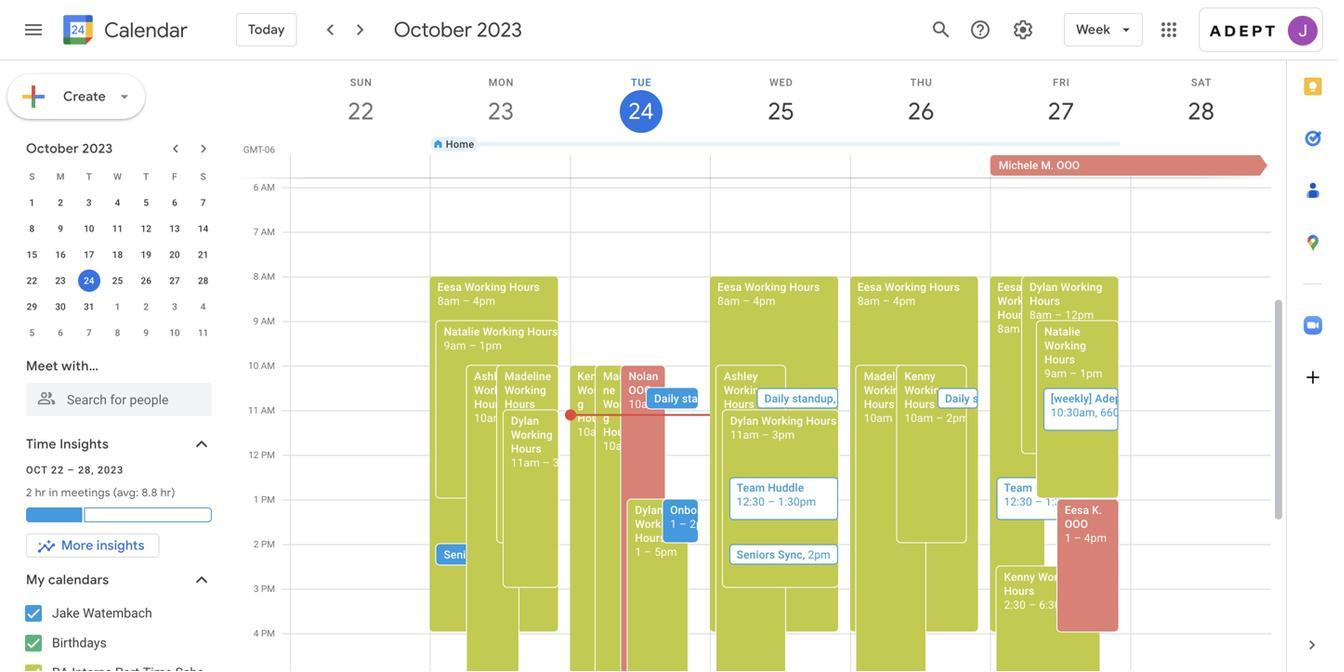 Task type: locate. For each thing, give the bounding box(es) containing it.
24 down tue
[[627, 97, 653, 126]]

2 row from the top
[[18, 190, 218, 216]]

0 vertical spatial 1pm
[[479, 339, 502, 352]]

1 horizontal spatial team huddle 12:30 – 1:30pm
[[1004, 482, 1084, 509]]

Meet with… search field
[[0, 350, 231, 416]]

7 down 6 am
[[253, 226, 259, 238]]

5
[[143, 197, 149, 208], [29, 327, 35, 338]]

3
[[86, 197, 92, 208], [172, 301, 177, 312], [254, 583, 259, 594]]

1 up '15' element
[[29, 197, 35, 208]]

g inside madeli ne workin g hours
[[603, 412, 610, 425]]

3 pm from the top
[[261, 539, 275, 550]]

2pm inside onboarding! 1 – 2pm
[[690, 518, 713, 531]]

1 natalie from the left
[[444, 325, 480, 338]]

1 horizontal spatial hr
[[160, 486, 171, 500]]

1 daily from the left
[[655, 392, 679, 405]]

sat
[[1192, 77, 1212, 88]]

am for 7 am
[[261, 226, 275, 238]]

2023 down create
[[82, 140, 113, 157]]

location
[[1168, 138, 1208, 150]]

working
[[465, 281, 507, 294], [745, 281, 787, 294], [885, 281, 927, 294], [1061, 281, 1103, 294], [998, 295, 1040, 308], [483, 325, 525, 338], [1045, 339, 1087, 352], [474, 384, 516, 397], [505, 384, 547, 397], [724, 384, 766, 397], [864, 384, 906, 397], [905, 384, 947, 397], [762, 415, 804, 428], [511, 429, 553, 442], [635, 518, 677, 531], [1038, 571, 1080, 584]]

0 vertical spatial g
[[578, 398, 584, 411]]

24, today element
[[78, 270, 100, 292]]

3 down the 2 pm
[[254, 583, 259, 594]]

,
[[834, 392, 836, 405], [1096, 406, 1098, 419], [803, 548, 805, 561]]

1 vertical spatial 5
[[29, 327, 35, 338]]

5 10am from the left
[[905, 412, 934, 425]]

2 vertical spatial 3
[[254, 583, 259, 594]]

4 am from the top
[[261, 316, 275, 327]]

4pm
[[473, 295, 496, 308], [753, 295, 776, 308], [893, 295, 916, 308], [1034, 323, 1056, 336], [1085, 532, 1107, 545]]

1 am from the top
[[261, 182, 275, 193]]

workin down ne
[[603, 398, 639, 411]]

4 pm from the top
[[261, 583, 275, 594]]

2 pm from the top
[[261, 494, 275, 505]]

create button
[[7, 74, 145, 119]]

1 vertical spatial 3
[[172, 301, 177, 312]]

10 up 17
[[84, 223, 94, 234]]

pm up '3 pm'
[[261, 539, 275, 550]]

ooo inside eesa k. ooo 1 – 4pm
[[1065, 518, 1089, 531]]

12 up 19
[[141, 223, 151, 234]]

1:30pm left the k.
[[1046, 495, 1084, 509]]

0 horizontal spatial ashley working hours 10am – 6:30pm
[[474, 370, 554, 425]]

2 natalie working hours 9am – 1pm from the left
[[1045, 325, 1103, 380]]

adepter
[[1095, 392, 1136, 405]]

25 element
[[106, 270, 129, 292]]

1 change button from the left
[[571, 137, 689, 152]]

mon
[[489, 77, 514, 88]]

row containing s
[[18, 164, 218, 190]]

0 horizontal spatial seniors
[[444, 548, 482, 561]]

huddle up eesa k. ooo 1 – 4pm on the right of the page
[[1036, 482, 1072, 495]]

sync for seniors sync
[[485, 548, 510, 561]]

daily for 1st daily standup "button" from right
[[945, 392, 970, 405]]

1 vertical spatial g
[[603, 412, 610, 425]]

2 vertical spatial ,
[[803, 548, 805, 561]]

1 seniors from the left
[[444, 548, 482, 561]]

1 horizontal spatial team
[[1004, 482, 1033, 495]]

madeline inside madeline working hours 10am – 6:30pm
[[864, 370, 911, 383]]

1 daily standup from the left
[[655, 392, 723, 405]]

pm up 1 pm
[[261, 449, 275, 461]]

2 team huddle 12:30 – 1:30pm from the left
[[1004, 482, 1084, 509]]

0 horizontal spatial 12:30
[[737, 495, 765, 509]]

10 inside grid
[[248, 360, 259, 371]]

28 down 21
[[198, 275, 209, 286]]

1 left 5pm
[[635, 546, 642, 559]]

0 vertical spatial ,
[[834, 392, 836, 405]]

change button down 26 link
[[851, 137, 969, 152]]

sat 28
[[1187, 77, 1214, 127]]

kenny inside the kenny working hours 2:30 – 6:30pm
[[1004, 571, 1036, 584]]

0 vertical spatial 22
[[347, 96, 373, 127]]

22 inside grid
[[347, 96, 373, 127]]

5 am from the top
[[261, 360, 275, 371]]

8 up '15' element
[[29, 223, 35, 234]]

0 horizontal spatial 6
[[58, 327, 63, 338]]

2 daily standup from the left
[[945, 392, 1014, 405]]

t
[[86, 171, 92, 182], [143, 171, 149, 182]]

28 element
[[192, 270, 214, 292]]

27 element
[[164, 270, 186, 292]]

4 down '3 pm'
[[254, 628, 259, 639]]

0 horizontal spatial 5
[[29, 327, 35, 338]]

row group containing 1
[[18, 190, 218, 346]]

10
[[84, 223, 94, 234], [169, 327, 180, 338], [248, 360, 259, 371]]

home
[[446, 138, 475, 150]]

11 up 18
[[112, 223, 123, 234]]

2pm
[[547, 412, 569, 425], [947, 412, 969, 425], [690, 518, 713, 531], [808, 548, 831, 561]]

6 down gmt-
[[253, 182, 259, 193]]

1 daily standup button from the left
[[647, 388, 857, 409]]

7 am
[[253, 226, 275, 238]]

– inside the kenny working hours 10am – 2pm
[[936, 412, 944, 425]]

my calendars list
[[4, 599, 231, 671]]

27 down fri
[[1047, 96, 1074, 127]]

grid
[[238, 60, 1287, 671]]

time
[[26, 436, 56, 453]]

12 pm
[[248, 449, 275, 461]]

2 vertical spatial ooo
[[1065, 518, 1089, 531]]

workin down madeli
[[578, 384, 613, 397]]

26 inside october 2023 grid
[[141, 275, 151, 286]]

tab list
[[1288, 60, 1339, 619]]

madeline inside madeline working hours 10am – 2pm
[[505, 370, 552, 383]]

3 10am from the left
[[724, 412, 753, 425]]

madeli ne workin g hours
[[603, 370, 639, 439]]

1 horizontal spatial 9
[[143, 327, 149, 338]]

1 vertical spatial 12
[[248, 449, 259, 461]]

5 row from the top
[[18, 268, 218, 294]]

4 up 11 element
[[115, 197, 120, 208]]

1 sync from the left
[[485, 548, 510, 561]]

2 horizontal spatial 8
[[253, 271, 259, 282]]

pm down '3 pm'
[[261, 628, 275, 639]]

1
[[29, 197, 35, 208], [115, 301, 120, 312], [254, 494, 259, 505], [671, 518, 677, 531], [1065, 532, 1072, 545], [635, 546, 642, 559]]

1 horizontal spatial 5
[[143, 197, 149, 208]]

6:30pm inside the kenny working hours 2:30 – 6:30pm
[[1039, 599, 1077, 612]]

s
[[29, 171, 35, 182], [200, 171, 206, 182]]

0 horizontal spatial team huddle 12:30 – 1:30pm
[[737, 482, 816, 509]]

2 daily from the left
[[765, 392, 790, 405]]

row down 11 element
[[18, 242, 218, 268]]

change
[[586, 138, 623, 150], [726, 138, 763, 150], [866, 138, 903, 150], [1006, 138, 1043, 150]]

am for 9 am
[[261, 316, 275, 327]]

3 standup from the left
[[973, 392, 1014, 405]]

t left f at the left top
[[143, 171, 149, 182]]

row down w
[[18, 190, 218, 216]]

10am
[[474, 412, 503, 425], [505, 412, 534, 425], [724, 412, 753, 425], [864, 412, 893, 425], [905, 412, 934, 425]]

0 vertical spatial 28
[[1187, 96, 1214, 127]]

2 horizontal spatial 9
[[253, 316, 259, 327]]

november 5 element
[[21, 322, 43, 344]]

1 vertical spatial 10
[[169, 327, 180, 338]]

am down '06'
[[261, 182, 275, 193]]

daily standup right madeline working hours 10am – 6:30pm
[[945, 392, 1014, 405]]

more
[[61, 537, 93, 554]]

1 horizontal spatial sync
[[778, 548, 803, 561]]

27 down 20
[[169, 275, 180, 286]]

am down the 7 am
[[261, 271, 275, 282]]

november 1 element
[[106, 296, 129, 318]]

daily standup
[[655, 392, 723, 405], [945, 392, 1014, 405]]

12 down 11 am
[[248, 449, 259, 461]]

november 7 element
[[78, 322, 100, 344]]

1 vertical spatial 23
[[55, 275, 66, 286]]

am for 6 am
[[261, 182, 275, 193]]

standup left madeline working hours 10am – 6:30pm
[[793, 392, 834, 405]]

3 for 3 pm
[[254, 583, 259, 594]]

natalie working hours 9am – 1pm down "12pm"
[[1045, 325, 1103, 380]]

24 up 31 in the top of the page
[[84, 275, 94, 286]]

team huddle 12:30 – 1:30pm
[[737, 482, 816, 509], [1004, 482, 1084, 509]]

row up 'november 1' element
[[18, 268, 218, 294]]

pm
[[261, 449, 275, 461], [261, 494, 275, 505], [261, 539, 275, 550], [261, 583, 275, 594], [261, 628, 275, 639]]

17 element
[[78, 244, 100, 266]]

hr left in
[[35, 486, 46, 500]]

natalie working hours 9am – 1pm up madeline working hours 10am – 2pm
[[444, 325, 558, 352]]

27
[[1047, 96, 1074, 127], [169, 275, 180, 286]]

2 daily standup button from the left
[[938, 388, 1148, 409]]

14
[[198, 223, 209, 234]]

12 inside october 2023 grid
[[141, 223, 151, 234]]

3 pm
[[254, 583, 275, 594]]

26 down thu
[[907, 96, 934, 127]]

1 inside dylan working hours 1 – 5pm
[[635, 546, 642, 559]]

2023 up "("
[[97, 464, 124, 476]]

gmt-
[[243, 144, 265, 155]]

1 vertical spatial 11
[[198, 327, 209, 338]]

1 t from the left
[[86, 171, 92, 182]]

1pm
[[479, 339, 502, 352], [1080, 367, 1103, 380]]

13 element
[[164, 218, 186, 240]]

6 row from the top
[[18, 294, 218, 320]]

7
[[201, 197, 206, 208], [253, 226, 259, 238], [86, 327, 92, 338]]

28 inside october 2023 grid
[[198, 275, 209, 286]]

0 vertical spatial 9am
[[444, 339, 466, 352]]

row up 11 element
[[18, 164, 218, 190]]

dylan working hours 11am – 3pm left kenny workin g hours
[[511, 415, 576, 469]]

1 eesa working hours 8am – 4pm from the left
[[438, 281, 540, 308]]

11 for 11 am
[[248, 405, 259, 416]]

2 vertical spatial 11
[[248, 405, 259, 416]]

2 hr in meetings ( avg: 8.8 hr )
[[26, 486, 175, 500]]

9 up 16 element
[[58, 223, 63, 234]]

22 down the sun
[[347, 96, 373, 127]]

am down 6 am
[[261, 226, 275, 238]]

0 horizontal spatial 9am
[[444, 339, 466, 352]]

kenny inside kenny workin g hours
[[578, 370, 609, 383]]

25 inside wed 25
[[767, 96, 793, 127]]

1 vertical spatial 22
[[27, 275, 37, 286]]

2 am from the top
[[261, 226, 275, 238]]

12:30 right onboarding!
[[737, 495, 765, 509]]

1 vertical spatial 11am
[[511, 456, 540, 469]]

1 horizontal spatial madeline
[[864, 370, 911, 383]]

1 up the kenny working hours 2:30 – 6:30pm
[[1065, 532, 1072, 545]]

1 standup from the left
[[682, 392, 723, 405]]

hours
[[509, 281, 540, 294], [790, 281, 820, 294], [930, 281, 960, 294], [1030, 295, 1061, 308], [998, 309, 1029, 322], [528, 325, 558, 338], [1045, 353, 1076, 366], [474, 398, 505, 411], [505, 398, 535, 411], [724, 398, 755, 411], [864, 398, 895, 411], [905, 398, 935, 411], [578, 412, 608, 425], [806, 415, 837, 428], [603, 426, 634, 439], [511, 443, 542, 456], [635, 532, 666, 545], [1004, 585, 1035, 598]]

30 element
[[49, 296, 72, 318]]

6 am from the top
[[261, 405, 275, 416]]

1 vertical spatial 24
[[84, 275, 94, 286]]

)
[[171, 486, 175, 500]]

23 element
[[49, 270, 72, 292]]

change up michele
[[1006, 138, 1043, 150]]

2023 up mon
[[477, 17, 522, 43]]

time insights
[[26, 436, 109, 453]]

4 change button from the left
[[992, 137, 1109, 152]]

ooo
[[1057, 159, 1080, 172], [629, 384, 652, 397], [1065, 518, 1089, 531]]

3pm down madeline working hours 10am – 2pm
[[553, 456, 576, 469]]

t left w
[[86, 171, 92, 182]]

–
[[463, 295, 470, 308], [743, 295, 750, 308], [883, 295, 891, 308], [1055, 309, 1063, 322], [1023, 323, 1031, 336], [469, 339, 477, 352], [1070, 367, 1078, 380], [506, 412, 513, 425], [536, 412, 544, 425], [756, 412, 763, 425], [896, 412, 903, 425], [936, 412, 944, 425], [762, 429, 770, 442], [543, 456, 550, 469], [67, 464, 75, 476], [768, 495, 775, 509], [1035, 495, 1043, 509], [680, 518, 687, 531], [1074, 532, 1082, 545], [645, 546, 652, 559], [1029, 599, 1037, 612]]

16 element
[[49, 244, 72, 266]]

sync inside button
[[485, 548, 510, 561]]

18 element
[[106, 244, 129, 266]]

michele m. ooo button
[[991, 155, 1271, 176]]

2 up '3 pm'
[[254, 539, 259, 550]]

am
[[261, 182, 275, 193], [261, 226, 275, 238], [261, 271, 275, 282], [261, 316, 275, 327], [261, 360, 275, 371], [261, 405, 275, 416]]

workin
[[578, 384, 613, 397], [603, 398, 639, 411]]

am for 11 am
[[261, 405, 275, 416]]

3 inside grid
[[254, 583, 259, 594]]

pm down the 2 pm
[[261, 583, 275, 594]]

26 down 19
[[141, 275, 151, 286]]

ooo up the kenny working hours 2:30 – 6:30pm
[[1065, 518, 1089, 531]]

madeline
[[505, 370, 552, 383], [864, 370, 911, 383]]

9 inside grid
[[253, 316, 259, 327]]

4 10am from the left
[[864, 412, 893, 425]]

10 up 11 am
[[248, 360, 259, 371]]

2 horizontal spatial kenny
[[1004, 571, 1036, 584]]

change button down '24' link
[[571, 137, 689, 152]]

28 link
[[1180, 90, 1223, 133]]

3pm down daily standup ,
[[772, 429, 795, 442]]

1 10am from the left
[[474, 412, 503, 425]]

1 huddle from the left
[[768, 482, 804, 495]]

8 down 'november 1' element
[[115, 327, 120, 338]]

2 horizontal spatial 3
[[254, 583, 259, 594]]

4 pm
[[254, 628, 275, 639]]

kenny inside the kenny working hours 10am – 2pm
[[905, 370, 936, 383]]

0 vertical spatial 25
[[767, 96, 793, 127]]

0 horizontal spatial daily
[[655, 392, 679, 405]]

8 inside grid
[[253, 271, 259, 282]]

3 inside november 3 element
[[172, 301, 177, 312]]

2 10am from the left
[[505, 412, 534, 425]]

1 horizontal spatial seniors
[[737, 548, 775, 561]]

grid containing 22
[[238, 60, 1287, 671]]

0 horizontal spatial madeline
[[505, 370, 552, 383]]

1 pm from the top
[[261, 449, 275, 461]]

row down 'november 1' element
[[18, 320, 218, 346]]

standup right nolan ooo
[[682, 392, 723, 405]]

22 for oct 22 – 28, 2023
[[51, 464, 64, 476]]

0 horizontal spatial 4
[[115, 197, 120, 208]]

add location
[[1146, 138, 1208, 150]]

am for 8 am
[[261, 271, 275, 282]]

7 for 7 am
[[253, 226, 259, 238]]

1 horizontal spatial 3
[[172, 301, 177, 312]]

10 down november 3 element
[[169, 327, 180, 338]]

0 horizontal spatial 3
[[86, 197, 92, 208]]

1 vertical spatial 25
[[112, 275, 123, 286]]

1 up 5pm
[[671, 518, 677, 531]]

9 down november 2 element
[[143, 327, 149, 338]]

ooo inside nolan ooo
[[629, 384, 652, 397]]

22 up the 29
[[27, 275, 37, 286]]

– inside madeline working hours 10am – 6:30pm
[[896, 412, 903, 425]]

27 link
[[1040, 90, 1083, 133]]

3 up november 10 element
[[172, 301, 177, 312]]

– inside eesa k. ooo 1 – 4pm
[[1074, 532, 1082, 545]]

nolan ooo button
[[621, 366, 665, 671]]

4 for 4 pm
[[254, 628, 259, 639]]

ne
[[603, 384, 616, 397]]

22 right oct
[[51, 464, 64, 476]]

working inside the kenny working hours 10am – 2pm
[[905, 384, 947, 397]]

2 seniors from the left
[[737, 548, 775, 561]]

2 horizontal spatial 7
[[253, 226, 259, 238]]

s right f at the left top
[[200, 171, 206, 182]]

12 for 12 pm
[[248, 449, 259, 461]]

daily
[[655, 392, 679, 405], [765, 392, 790, 405], [945, 392, 970, 405]]

8 for november 8 element
[[115, 327, 120, 338]]

seniors inside button
[[444, 548, 482, 561]]

25 down wed at right
[[767, 96, 793, 127]]

ooo right m. on the right top of the page
[[1057, 159, 1080, 172]]

4 down 28 element
[[201, 301, 206, 312]]

1 1:30pm from the left
[[778, 495, 816, 509]]

working inside madeline working hours 10am – 6:30pm
[[864, 384, 906, 397]]

11am
[[731, 429, 759, 442], [511, 456, 540, 469]]

1 inside onboarding! 1 – 2pm
[[671, 518, 677, 531]]

13
[[169, 223, 180, 234]]

1:30pm up seniors sync , 2pm
[[778, 495, 816, 509]]

0 vertical spatial 6
[[253, 182, 259, 193]]

0 vertical spatial 3pm
[[772, 429, 795, 442]]

0 horizontal spatial sync
[[485, 548, 510, 561]]

seniors sync button
[[437, 544, 538, 565]]

2 madeline from the left
[[864, 370, 911, 383]]

3 daily from the left
[[945, 392, 970, 405]]

4pm inside eesa k. ooo 1 – 4pm
[[1085, 532, 1107, 545]]

1 horizontal spatial 22
[[51, 464, 64, 476]]

3 row from the top
[[18, 216, 218, 242]]

7 row from the top
[[18, 320, 218, 346]]

change button up m. on the right top of the page
[[992, 137, 1109, 152]]

2 vertical spatial 6
[[58, 327, 63, 338]]

0 horizontal spatial team
[[737, 482, 765, 495]]

october 2023 up mon
[[394, 17, 522, 43]]

0 horizontal spatial 25
[[112, 275, 123, 286]]

2 horizontal spatial daily
[[945, 392, 970, 405]]

12 element
[[135, 218, 157, 240]]

change button up michele m. ooo row
[[711, 137, 829, 152]]

6 up 13 element
[[172, 197, 177, 208]]

0 vertical spatial 11am
[[731, 429, 759, 442]]

hours inside kenny workin g hours
[[578, 412, 608, 425]]

24
[[627, 97, 653, 126], [84, 275, 94, 286]]

5 pm from the top
[[261, 628, 275, 639]]

1 horizontal spatial 10
[[169, 327, 180, 338]]

25
[[767, 96, 793, 127], [112, 275, 123, 286]]

11 am
[[248, 405, 275, 416]]

0 horizontal spatial 23
[[55, 275, 66, 286]]

5 down 29 element
[[29, 327, 35, 338]]

1 inside eesa k. ooo 1 – 4pm
[[1065, 532, 1072, 545]]

1 horizontal spatial 1:30pm
[[1046, 495, 1084, 509]]

add location button
[[1132, 137, 1249, 152]]

1 horizontal spatial 26
[[907, 96, 934, 127]]

12:30 left eesa k. ooo 1 – 4pm on the right of the page
[[1004, 495, 1033, 509]]

, for seniors sync , 2pm
[[803, 548, 805, 561]]

g down ne
[[603, 412, 610, 425]]

1 vertical spatial 28
[[198, 275, 209, 286]]

0 vertical spatial 26
[[907, 96, 934, 127]]

0 horizontal spatial 10
[[84, 223, 94, 234]]

sync
[[485, 548, 510, 561], [778, 548, 803, 561]]

8.8
[[142, 486, 158, 500]]

2 ashley working hours 10am – 6:30pm from the left
[[724, 370, 804, 425]]

– inside onboarding! 1 – 2pm
[[680, 518, 687, 531]]

0 vertical spatial workin
[[578, 384, 613, 397]]

daily standup down nolan
[[655, 392, 723, 405]]

6:30pm inside madeline working hours 10am – 6:30pm
[[906, 412, 944, 425]]

1 horizontal spatial daily standup
[[945, 392, 1014, 405]]

1 horizontal spatial huddle
[[1036, 482, 1072, 495]]

5 up 12 element
[[143, 197, 149, 208]]

28,
[[78, 464, 94, 476]]

2 natalie from the left
[[1045, 325, 1081, 338]]

hours inside madeli ne workin g hours
[[603, 426, 634, 439]]

21 element
[[192, 244, 214, 266]]

0 horizontal spatial 3pm
[[553, 456, 576, 469]]

daily for second daily standup "button" from the right
[[655, 392, 679, 405]]

standup for 1st daily standup "button" from right
[[973, 392, 1014, 405]]

dylan working hours 11am – 3pm down daily standup ,
[[731, 415, 837, 442]]

6 for 6 am
[[253, 182, 259, 193]]

1 vertical spatial ooo
[[629, 384, 652, 397]]

6 am
[[253, 182, 275, 193]]

6
[[253, 182, 259, 193], [172, 197, 177, 208], [58, 327, 63, 338]]

[weekly]
[[1051, 392, 1093, 405]]

1 horizontal spatial october
[[394, 17, 472, 43]]

team huddle 12:30 – 1:30pm left the k.
[[1004, 482, 1084, 509]]

row containing 15
[[18, 242, 218, 268]]

2 sync from the left
[[778, 548, 803, 561]]

0 horizontal spatial october 2023
[[26, 140, 113, 157]]

change down '24' link
[[586, 138, 623, 150]]

november 6 element
[[49, 322, 72, 344]]

f
[[172, 171, 177, 182]]

22 link
[[340, 90, 382, 133]]

11 for the november 11 element
[[198, 327, 209, 338]]

seniors for seniors sync
[[444, 548, 482, 561]]

madeline for madeline working hours 10am – 2pm
[[505, 370, 552, 383]]

6 inside grid
[[253, 182, 259, 193]]

2 horizontal spatial 10
[[248, 360, 259, 371]]

m.
[[1041, 159, 1054, 172]]

8 am
[[253, 271, 275, 282]]

0 horizontal spatial 26
[[141, 275, 151, 286]]

0 horizontal spatial 27
[[169, 275, 180, 286]]

0 vertical spatial october 2023
[[394, 17, 522, 43]]

am down 9 am
[[261, 360, 275, 371]]

12 for 12
[[141, 223, 151, 234]]

3 am from the top
[[261, 271, 275, 282]]

cell
[[291, 137, 431, 152], [291, 155, 431, 178], [431, 155, 571, 178], [571, 155, 711, 178], [711, 155, 851, 178], [851, 155, 991, 178], [1131, 155, 1271, 178]]

1 madeline from the left
[[505, 370, 552, 383]]

madeli ne workin g hours button
[[596, 366, 639, 671]]

standup for second daily standup "button" from the right
[[682, 392, 723, 405]]

1 team from the left
[[737, 482, 765, 495]]

1 natalie working hours 9am – 1pm from the left
[[444, 325, 558, 352]]

8 down the 7 am
[[253, 271, 259, 282]]

november 3 element
[[164, 296, 186, 318]]

row group
[[18, 190, 218, 346]]

team
[[737, 482, 765, 495], [1004, 482, 1033, 495]]

0 horizontal spatial ashley
[[474, 370, 509, 383]]

k.
[[1092, 504, 1103, 517]]

2 horizontal spatial 6
[[253, 182, 259, 193]]

1 vertical spatial 26
[[141, 275, 151, 286]]

1 vertical spatial 6
[[172, 197, 177, 208]]

1 row from the top
[[18, 164, 218, 190]]

23 inside mon 23
[[487, 96, 513, 127]]

1 vertical spatial 4
[[201, 301, 206, 312]]

0 vertical spatial 2023
[[477, 17, 522, 43]]

s left m
[[29, 171, 35, 182]]

seniors for seniors sync , 2pm
[[737, 548, 775, 561]]

g left madeli ne workin g hours
[[578, 398, 584, 411]]

change down 26 link
[[866, 138, 903, 150]]

11
[[112, 223, 123, 234], [198, 327, 209, 338], [248, 405, 259, 416]]

1 horizontal spatial standup
[[793, 392, 834, 405]]

0 vertical spatial 11
[[112, 223, 123, 234]]

10 for november 10 element
[[169, 327, 180, 338]]

Search for people to meet text field
[[37, 383, 201, 416]]

row up '18' element
[[18, 216, 218, 242]]

1 horizontal spatial 12:30
[[1004, 495, 1033, 509]]

ooo down nolan
[[629, 384, 652, 397]]

2pm inside the kenny working hours 10am – 2pm
[[947, 412, 969, 425]]

standup right the kenny working hours 10am – 2pm
[[973, 392, 1014, 405]]

2 vertical spatial 4
[[254, 628, 259, 639]]

1 horizontal spatial 11
[[198, 327, 209, 338]]

6 inside november 6 element
[[58, 327, 63, 338]]

8 for 8 am
[[253, 271, 259, 282]]

pm up the 2 pm
[[261, 494, 275, 505]]

0 horizontal spatial 22
[[27, 275, 37, 286]]

0 vertical spatial 5
[[143, 197, 149, 208]]

6 down 30 element
[[58, 327, 63, 338]]

tue 24
[[627, 77, 653, 126]]

7 down 31 element
[[86, 327, 92, 338]]

0 horizontal spatial 11
[[112, 223, 123, 234]]

11am down madeline working hours 10am – 2pm
[[511, 456, 540, 469]]

hours inside dylan working hours 8am – 12pm
[[1030, 295, 1061, 308]]

4 row from the top
[[18, 242, 218, 268]]

pm for 3 pm
[[261, 583, 275, 594]]

2 vertical spatial 8
[[115, 327, 120, 338]]

1 horizontal spatial 28
[[1187, 96, 1214, 127]]

row
[[18, 164, 218, 190], [18, 190, 218, 216], [18, 216, 218, 242], [18, 242, 218, 268], [18, 268, 218, 294], [18, 294, 218, 320], [18, 320, 218, 346]]

6 for november 6 element
[[58, 327, 63, 338]]

2 horizontal spatial 11
[[248, 405, 259, 416]]

0 vertical spatial 23
[[487, 96, 513, 127]]

g
[[578, 398, 584, 411], [603, 412, 610, 425]]

24 inside grid
[[627, 97, 653, 126]]

ooo inside button
[[1057, 159, 1080, 172]]



Task type: describe. For each thing, give the bounding box(es) containing it.
ooo for michele m. ooo
[[1057, 159, 1080, 172]]

onboarding!
[[671, 504, 733, 517]]

hours inside madeline working hours 10am – 2pm
[[505, 398, 535, 411]]

23 link
[[480, 90, 523, 133]]

1 vertical spatial workin
[[603, 398, 639, 411]]

1 pm
[[254, 494, 275, 505]]

25 inside october 2023 grid
[[112, 275, 123, 286]]

1 dylan working hours 11am – 3pm from the left
[[511, 415, 576, 469]]

birthdays
[[52, 635, 107, 651]]

november 9 element
[[135, 322, 157, 344]]

22 inside row
[[27, 275, 37, 286]]

2 t from the left
[[143, 171, 149, 182]]

gmt-06
[[243, 144, 275, 155]]

26 link
[[900, 90, 943, 133]]

, for daily standup ,
[[834, 392, 836, 405]]

0 horizontal spatial 8
[[29, 223, 35, 234]]

today
[[248, 21, 285, 38]]

3 for november 3 element
[[172, 301, 177, 312]]

2 hr from the left
[[160, 486, 171, 500]]

19
[[141, 249, 151, 260]]

kenny for kenny working hours 2:30 – 6:30pm
[[1004, 571, 1036, 584]]

kenny workin g hours
[[578, 370, 613, 425]]

seniors sync
[[444, 548, 510, 561]]

17
[[84, 249, 94, 260]]

30
[[55, 301, 66, 312]]

pm for 12 pm
[[261, 449, 275, 461]]

wed
[[770, 77, 794, 88]]

2:30
[[1004, 599, 1026, 612]]

1 vertical spatial 2023
[[82, 140, 113, 157]]

time insights button
[[0, 429, 231, 459]]

– inside madeline working hours 10am – 2pm
[[536, 412, 544, 425]]

jake
[[52, 606, 80, 621]]

add
[[1146, 138, 1166, 150]]

(
[[113, 486, 117, 500]]

– inside dylan working hours 8am – 12pm
[[1055, 309, 1063, 322]]

2 horizontal spatial ,
[[1096, 406, 1098, 419]]

oct 22 – 28, 2023
[[26, 464, 124, 476]]

15 element
[[21, 244, 43, 266]]

[weekly] adepter alignment
[[1051, 392, 1189, 405]]

14 element
[[192, 218, 214, 240]]

27 inside october 2023 grid
[[169, 275, 180, 286]]

michele
[[999, 159, 1039, 172]]

november 8 element
[[106, 322, 129, 344]]

1 horizontal spatial 27
[[1047, 96, 1074, 127]]

10 element
[[78, 218, 100, 240]]

dylan inside dylan working hours 1 – 5pm
[[635, 504, 664, 517]]

onboarding! 1 – 2pm
[[671, 504, 733, 531]]

2 up november 9 element
[[143, 301, 149, 312]]

nolan ooo
[[629, 370, 659, 397]]

my calendars
[[26, 572, 109, 588]]

create
[[63, 88, 106, 105]]

1 ashley from the left
[[474, 370, 509, 383]]

1 down "12 pm"
[[254, 494, 259, 505]]

madeli
[[603, 370, 638, 383]]

5pm
[[655, 546, 677, 559]]

21
[[198, 249, 209, 260]]

2 12:30 from the left
[[1004, 495, 1033, 509]]

2 team from the left
[[1004, 482, 1033, 495]]

11 for 11 element
[[112, 223, 123, 234]]

2 change from the left
[[726, 138, 763, 150]]

row containing 29
[[18, 294, 218, 320]]

calendar
[[104, 17, 188, 43]]

insights
[[96, 537, 145, 554]]

10 for 10 element
[[84, 223, 94, 234]]

1 vertical spatial 1pm
[[1080, 367, 1103, 380]]

calendars
[[48, 572, 109, 588]]

1 horizontal spatial 6
[[172, 197, 177, 208]]

3 change from the left
[[866, 138, 903, 150]]

sun
[[350, 77, 373, 88]]

23 inside row
[[55, 275, 66, 286]]

2 standup from the left
[[793, 392, 834, 405]]

2 s from the left
[[200, 171, 206, 182]]

– inside dylan working hours 1 – 5pm
[[645, 546, 652, 559]]

10am inside madeline working hours 10am – 6:30pm
[[864, 412, 893, 425]]

2 pm
[[254, 539, 275, 550]]

sun 22
[[347, 77, 373, 127]]

eesa k. ooo 1 – 4pm
[[1065, 504, 1107, 545]]

12pm
[[1066, 309, 1094, 322]]

working inside the kenny working hours 2:30 – 6:30pm
[[1038, 571, 1080, 584]]

9 am
[[253, 316, 275, 327]]

kenny workin g hours button
[[570, 366, 614, 671]]

eesa inside eesa k. ooo 1 – 4pm
[[1065, 504, 1090, 517]]

more insights button
[[26, 534, 160, 558]]

thu
[[911, 77, 933, 88]]

2 inside grid
[[254, 539, 259, 550]]

hours inside madeline working hours 10am – 6:30pm
[[864, 398, 895, 411]]

pm for 4 pm
[[261, 628, 275, 639]]

1 vertical spatial october
[[26, 140, 79, 157]]

alignment
[[1139, 392, 1189, 405]]

1 team huddle 12:30 – 1:30pm from the left
[[737, 482, 816, 509]]

w
[[113, 171, 122, 182]]

9 for november 9 element
[[143, 327, 149, 338]]

m
[[56, 171, 65, 182]]

2 down m
[[58, 197, 63, 208]]

calendar heading
[[100, 17, 188, 43]]

hours inside the kenny working hours 10am – 2pm
[[905, 398, 935, 411]]

2 ashley from the left
[[724, 370, 758, 383]]

1 change from the left
[[586, 138, 623, 150]]

1 vertical spatial october 2023
[[26, 140, 113, 157]]

g inside kenny workin g hours
[[578, 398, 584, 411]]

in
[[49, 486, 58, 500]]

31
[[84, 301, 94, 312]]

daily standup ,
[[765, 392, 839, 405]]

2 dylan working hours 11am – 3pm from the left
[[731, 415, 837, 442]]

kenny for kenny working hours 10am – 2pm
[[905, 370, 936, 383]]

1 horizontal spatial 9am
[[1045, 367, 1067, 380]]

row containing 5
[[18, 320, 218, 346]]

2 change button from the left
[[711, 137, 829, 152]]

avg:
[[117, 486, 139, 500]]

my
[[26, 572, 45, 588]]

dylan working hours 8am – 12pm
[[1030, 281, 1103, 322]]

15
[[27, 249, 37, 260]]

1 12:30 from the left
[[737, 495, 765, 509]]

dylan inside dylan working hours 8am – 12pm
[[1030, 281, 1058, 294]]

november 11 element
[[192, 322, 214, 344]]

seniors sync , 2pm
[[737, 548, 831, 561]]

2 huddle from the left
[[1036, 482, 1072, 495]]

1 vertical spatial 3pm
[[553, 456, 576, 469]]

8am inside dylan working hours 8am – 12pm
[[1030, 309, 1052, 322]]

working inside dylan working hours 1 – 5pm
[[635, 518, 677, 531]]

24 cell
[[75, 268, 103, 294]]

am for 10 am
[[261, 360, 275, 371]]

week button
[[1065, 7, 1143, 52]]

kenny for kenny workin g hours
[[578, 370, 609, 383]]

ooo for eesa k. ooo 1 – 4pm
[[1065, 518, 1089, 531]]

kenny working hours 2:30 – 6:30pm
[[1004, 571, 1080, 612]]

fri
[[1053, 77, 1070, 88]]

michele m. ooo
[[999, 159, 1080, 172]]

20 element
[[164, 244, 186, 266]]

row containing 1
[[18, 190, 218, 216]]

meetings
[[61, 486, 110, 500]]

more insights
[[61, 537, 145, 554]]

meet
[[26, 358, 58, 375]]

2 down oct
[[26, 486, 32, 500]]

10am inside madeline working hours 10am – 2pm
[[505, 412, 534, 425]]

10 am
[[248, 360, 275, 371]]

mon 23
[[487, 77, 514, 127]]

2pm inside madeline working hours 10am – 2pm
[[547, 412, 569, 425]]

pm for 1 pm
[[261, 494, 275, 505]]

10:30am
[[1051, 406, 1096, 419]]

2 1:30pm from the left
[[1046, 495, 1084, 509]]

4 eesa working hours 8am – 4pm from the left
[[998, 281, 1056, 336]]

24 link
[[620, 90, 663, 133]]

fri 27
[[1047, 77, 1074, 127]]

4 for november 4 element
[[201, 301, 206, 312]]

25 link
[[760, 90, 803, 133]]

22 element
[[21, 270, 43, 292]]

7 for november 7 element
[[86, 327, 92, 338]]

10am inside the kenny working hours 10am – 2pm
[[905, 412, 934, 425]]

october 2023 grid
[[18, 164, 218, 346]]

– inside the kenny working hours 2:30 – 6:30pm
[[1029, 599, 1037, 612]]

29
[[27, 301, 37, 312]]

working inside dylan working hours 8am – 12pm
[[1061, 281, 1103, 294]]

4 change from the left
[[1006, 138, 1043, 150]]

daily standup for second daily standup "button" from the right
[[655, 392, 723, 405]]

1 ashley working hours 10am – 6:30pm from the left
[[474, 370, 554, 425]]

26 element
[[135, 270, 157, 292]]

november 10 element
[[164, 322, 186, 344]]

oct
[[26, 464, 48, 476]]

michele m. ooo row
[[283, 155, 1287, 178]]

november 4 element
[[192, 296, 214, 318]]

29 element
[[21, 296, 43, 318]]

1 s from the left
[[29, 171, 35, 182]]

working inside madeline working hours 10am – 2pm
[[505, 384, 547, 397]]

3 change button from the left
[[851, 137, 969, 152]]

jake watembach
[[52, 606, 152, 621]]

9 for 9 am
[[253, 316, 259, 327]]

november 2 element
[[135, 296, 157, 318]]

06
[[265, 144, 275, 155]]

insights
[[60, 436, 109, 453]]

dylan working hours 1 – 5pm
[[635, 504, 677, 559]]

1 up november 8 element
[[115, 301, 120, 312]]

22 for sun 22
[[347, 96, 373, 127]]

row containing 22
[[18, 268, 218, 294]]

my calendars button
[[4, 565, 231, 595]]

tue
[[631, 77, 652, 88]]

madeline working hours 10am – 2pm
[[505, 370, 569, 425]]

kenny working hours 10am – 2pm
[[905, 370, 969, 425]]

2 vertical spatial 2023
[[97, 464, 124, 476]]

1 hr from the left
[[35, 486, 46, 500]]

nolan
[[629, 370, 659, 383]]

calendar element
[[59, 11, 188, 52]]

main drawer image
[[22, 19, 45, 41]]

sync for seniors sync , 2pm
[[778, 548, 803, 561]]

madeline working hours 10am – 6:30pm
[[864, 370, 944, 425]]

0 vertical spatial 7
[[201, 197, 206, 208]]

pm for 2 pm
[[261, 539, 275, 550]]

2 eesa working hours 8am – 4pm from the left
[[718, 281, 820, 308]]

10 for 10 am
[[248, 360, 259, 371]]

0 vertical spatial 9
[[58, 223, 63, 234]]

19 element
[[135, 244, 157, 266]]

daily standup for 1st daily standup "button" from right
[[945, 392, 1014, 405]]

3 eesa working hours 8am – 4pm from the left
[[858, 281, 960, 308]]

thu 26
[[907, 77, 934, 127]]

settings menu image
[[1012, 19, 1035, 41]]

31 element
[[78, 296, 100, 318]]

hours inside the kenny working hours 2:30 – 6:30pm
[[1004, 585, 1035, 598]]

24 inside cell
[[84, 275, 94, 286]]

row containing 8
[[18, 216, 218, 242]]

0 vertical spatial 3
[[86, 197, 92, 208]]

11 element
[[106, 218, 129, 240]]

madeline for madeline working hours 10am – 6:30pm
[[864, 370, 911, 383]]

hours inside dylan working hours 1 – 5pm
[[635, 532, 666, 545]]

1 horizontal spatial 3pm
[[772, 429, 795, 442]]



Task type: vqa. For each thing, say whether or not it's contained in the screenshot.


